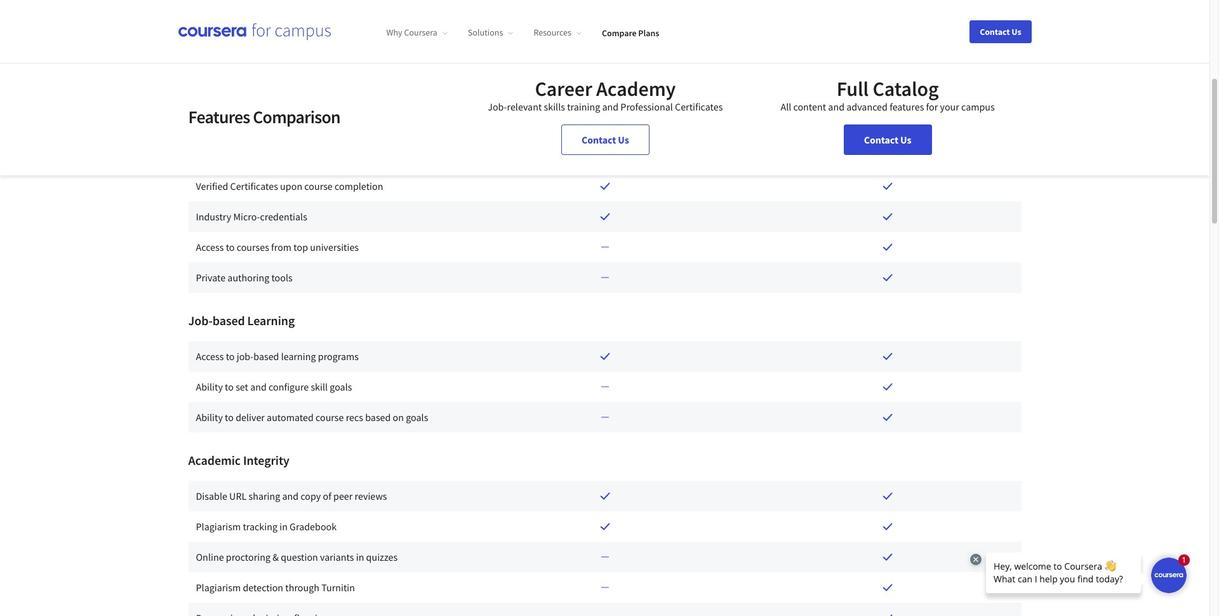 Task type: describe. For each thing, give the bounding box(es) containing it.
and inside full catalog all content and advanced features for your campus
[[829, 100, 845, 113]]

all
[[781, 100, 792, 113]]

ability for ability to deliver automated course recs based on goals
[[196, 411, 223, 424]]

reviews
[[355, 490, 387, 503]]

universities
[[310, 241, 359, 253]]

plagiarism detection through turnitin
[[196, 581, 355, 594]]

private authoring tools
[[196, 271, 293, 284]]

on
[[393, 411, 404, 424]]

features
[[188, 105, 250, 128]]

0 horizontal spatial based
[[213, 313, 245, 328]]

authoring
[[228, 271, 269, 284]]

of
[[323, 490, 332, 503]]

ability to deliver automated course recs based on goals
[[196, 411, 428, 424]]

and left copy
[[282, 490, 299, 503]]

resources link
[[534, 27, 582, 38]]

verified
[[196, 180, 228, 192]]

skills
[[544, 100, 565, 113]]

through
[[285, 581, 320, 594]]

why
[[387, 27, 403, 38]]

courses
[[237, 241, 269, 253]]

solutions
[[468, 27, 503, 38]]

contact us button
[[970, 20, 1032, 43]]

variants
[[320, 551, 354, 563]]

comparison
[[253, 105, 340, 128]]

1 vertical spatial course
[[316, 411, 344, 424]]

content and credentials
[[188, 112, 319, 128]]

completion
[[335, 180, 383, 192]]

ability for ability to set and configure skill goals
[[196, 381, 223, 393]]

catalog
[[873, 76, 939, 102]]

copy
[[301, 490, 321, 503]]

features
[[890, 100, 925, 113]]

why coursera
[[387, 27, 438, 38]]

plagiarism for plagiarism detection through turnitin
[[196, 581, 241, 594]]

training
[[567, 100, 600, 113]]

coursera for campus image
[[178, 23, 331, 40]]

content
[[794, 100, 827, 113]]

2 contact us link from the left
[[844, 125, 932, 155]]

tracking
[[243, 520, 278, 533]]

industry
[[196, 210, 231, 223]]

detection
[[243, 581, 283, 594]]

private
[[196, 271, 226, 284]]

question
[[281, 551, 318, 563]]

career
[[535, 76, 593, 102]]

1 vertical spatial in
[[356, 551, 364, 563]]

academic integrity
[[188, 452, 290, 468]]

full
[[837, 76, 869, 102]]

gradebook
[[290, 520, 337, 533]]

and right content at the top of the page
[[234, 112, 255, 128]]

advanced
[[847, 100, 888, 113]]

configure
[[269, 381, 309, 393]]

programs
[[318, 350, 359, 363]]

1 horizontal spatial goals
[[406, 411, 428, 424]]

&
[[273, 551, 279, 563]]

compare
[[602, 27, 637, 38]]

us for first contact us link from right
[[901, 133, 912, 146]]

1 contact us link from the left
[[562, 125, 650, 155]]

learning
[[247, 313, 295, 328]]

for
[[927, 100, 938, 113]]

contact for contact us button
[[980, 26, 1010, 37]]

set
[[236, 381, 248, 393]]

job-based learning
[[188, 313, 295, 328]]

online
[[196, 551, 224, 563]]

resources
[[534, 27, 572, 38]]

campus
[[962, 100, 995, 113]]

recs
[[346, 411, 363, 424]]

0 vertical spatial course
[[305, 180, 333, 192]]

industry micro-credentials
[[196, 210, 307, 223]]

contact for second contact us link from right
[[582, 133, 616, 146]]

access to courses from top universities
[[196, 241, 359, 253]]



Task type: vqa. For each thing, say whether or not it's contained in the screenshot.
4.8
no



Task type: locate. For each thing, give the bounding box(es) containing it.
1 horizontal spatial us
[[901, 133, 912, 146]]

0 horizontal spatial in
[[280, 520, 288, 533]]

1 vertical spatial plagiarism
[[196, 581, 241, 594]]

academy
[[597, 76, 676, 102]]

2 access from the top
[[196, 350, 224, 363]]

contact us
[[980, 26, 1022, 37], [582, 133, 629, 146], [864, 133, 912, 146]]

contact inside button
[[980, 26, 1010, 37]]

1 ability from the top
[[196, 381, 223, 393]]

integrity
[[243, 452, 290, 468]]

skill
[[311, 381, 328, 393]]

your
[[941, 100, 960, 113]]

goals
[[330, 381, 352, 393], [406, 411, 428, 424]]

1 horizontal spatial certificates
[[675, 100, 723, 113]]

0 vertical spatial in
[[280, 520, 288, 533]]

0 horizontal spatial certificates
[[230, 180, 278, 192]]

peer
[[334, 490, 353, 503]]

proctoring
[[226, 551, 271, 563]]

access left job-
[[196, 350, 224, 363]]

0 vertical spatial based
[[213, 313, 245, 328]]

us for contact us button
[[1012, 26, 1022, 37]]

solutions link
[[468, 27, 514, 38]]

plagiarism for plagiarism tracking in gradebook
[[196, 520, 241, 533]]

certificates
[[675, 100, 723, 113], [230, 180, 278, 192]]

ability
[[196, 381, 223, 393], [196, 411, 223, 424]]

plagiarism
[[196, 520, 241, 533], [196, 581, 241, 594]]

1 vertical spatial certificates
[[230, 180, 278, 192]]

automated
[[267, 411, 314, 424]]

0 horizontal spatial goals
[[330, 381, 352, 393]]

access for access to courses from top universities
[[196, 241, 224, 253]]

2 horizontal spatial us
[[1012, 26, 1022, 37]]

0 horizontal spatial contact us
[[582, 133, 629, 146]]

disable
[[196, 490, 227, 503]]

based up job-
[[213, 313, 245, 328]]

professional
[[621, 100, 673, 113]]

in left "quizzes"
[[356, 551, 364, 563]]

contact us link down training
[[562, 125, 650, 155]]

contact us for second contact us link from right
[[582, 133, 629, 146]]

contact us link
[[562, 125, 650, 155], [844, 125, 932, 155]]

certificates right the professional
[[675, 100, 723, 113]]

2 plagiarism from the top
[[196, 581, 241, 594]]

url
[[229, 490, 247, 503]]

online proctoring & question variants in quizzes
[[196, 551, 398, 563]]

why coursera link
[[387, 27, 448, 38]]

1 vertical spatial job-
[[188, 313, 213, 328]]

to for courses
[[226, 241, 235, 253]]

top
[[294, 241, 308, 253]]

based
[[213, 313, 245, 328], [254, 350, 279, 363], [365, 411, 391, 424]]

tools
[[272, 271, 293, 284]]

1 vertical spatial access
[[196, 350, 224, 363]]

and
[[603, 100, 619, 113], [829, 100, 845, 113], [234, 112, 255, 128], [250, 381, 267, 393], [282, 490, 299, 503]]

0 vertical spatial goals
[[330, 381, 352, 393]]

job- down private
[[188, 313, 213, 328]]

0 vertical spatial access
[[196, 241, 224, 253]]

access for access to job-based learning programs
[[196, 350, 224, 363]]

credentials
[[260, 210, 307, 223]]

1 horizontal spatial contact us link
[[844, 125, 932, 155]]

based up ability to set and configure skill goals
[[254, 350, 279, 363]]

2 horizontal spatial contact
[[980, 26, 1010, 37]]

contact us inside button
[[980, 26, 1022, 37]]

job- left skills
[[488, 100, 507, 113]]

us for second contact us link from right
[[618, 133, 629, 146]]

1 access from the top
[[196, 241, 224, 253]]

plagiarism tracking in gradebook
[[196, 520, 337, 533]]

0 vertical spatial ability
[[196, 381, 223, 393]]

to left "courses"
[[226, 241, 235, 253]]

plans
[[639, 27, 660, 38]]

coursera
[[404, 27, 438, 38]]

in
[[280, 520, 288, 533], [356, 551, 364, 563]]

credentials
[[257, 112, 319, 128]]

0 horizontal spatial us
[[618, 133, 629, 146]]

in right tracking
[[280, 520, 288, 533]]

2 horizontal spatial contact us
[[980, 26, 1022, 37]]

1 horizontal spatial based
[[254, 350, 279, 363]]

plagiarism down disable
[[196, 520, 241, 533]]

0 horizontal spatial contact us link
[[562, 125, 650, 155]]

full catalog all content and advanced features for your campus
[[781, 76, 995, 113]]

features comparison
[[188, 105, 340, 128]]

goals right skill
[[330, 381, 352, 393]]

job- inside career academy job-relevant skills training and professional certificates
[[488, 100, 507, 113]]

goals right on
[[406, 411, 428, 424]]

to for deliver
[[225, 411, 234, 424]]

verified certificates upon course completion
[[196, 180, 383, 192]]

2 horizontal spatial based
[[365, 411, 391, 424]]

based left on
[[365, 411, 391, 424]]

contact us link down "features" at the top
[[844, 125, 932, 155]]

content
[[188, 112, 232, 128]]

contact for first contact us link from right
[[864, 133, 899, 146]]

course left recs
[[316, 411, 344, 424]]

compare plans link
[[602, 27, 660, 38]]

and right content
[[829, 100, 845, 113]]

ability left deliver
[[196, 411, 223, 424]]

relevant
[[507, 100, 542, 113]]

upon
[[280, 180, 302, 192]]

quizzes
[[366, 551, 398, 563]]

ability left set on the bottom left of the page
[[196, 381, 223, 393]]

learning
[[281, 350, 316, 363]]

to left set on the bottom left of the page
[[225, 381, 234, 393]]

disable url sharing and copy of peer reviews
[[196, 490, 387, 503]]

access up private
[[196, 241, 224, 253]]

compare plans
[[602, 27, 660, 38]]

turnitin
[[322, 581, 355, 594]]

0 vertical spatial plagiarism
[[196, 520, 241, 533]]

2 vertical spatial based
[[365, 411, 391, 424]]

us inside button
[[1012, 26, 1022, 37]]

2 ability from the top
[[196, 411, 223, 424]]

0 horizontal spatial contact
[[582, 133, 616, 146]]

1 horizontal spatial contact us
[[864, 133, 912, 146]]

sharing
[[249, 490, 280, 503]]

academic
[[188, 452, 241, 468]]

career academy job-relevant skills training and professional certificates
[[488, 76, 723, 113]]

from
[[271, 241, 292, 253]]

1 horizontal spatial in
[[356, 551, 364, 563]]

contact us for first contact us link from right
[[864, 133, 912, 146]]

course
[[305, 180, 333, 192], [316, 411, 344, 424]]

contact us for contact us button
[[980, 26, 1022, 37]]

access
[[196, 241, 224, 253], [196, 350, 224, 363]]

and inside career academy job-relevant skills training and professional certificates
[[603, 100, 619, 113]]

0 vertical spatial job-
[[488, 100, 507, 113]]

plagiarism down online
[[196, 581, 241, 594]]

0 vertical spatial certificates
[[675, 100, 723, 113]]

certificates up industry micro-credentials
[[230, 180, 278, 192]]

job-
[[237, 350, 254, 363]]

and right training
[[603, 100, 619, 113]]

to for set
[[225, 381, 234, 393]]

1 horizontal spatial contact
[[864, 133, 899, 146]]

ability to set and configure skill goals
[[196, 381, 352, 393]]

1 plagiarism from the top
[[196, 520, 241, 533]]

job-
[[488, 100, 507, 113], [188, 313, 213, 328]]

1 vertical spatial goals
[[406, 411, 428, 424]]

and right set on the bottom left of the page
[[250, 381, 267, 393]]

0 horizontal spatial job-
[[188, 313, 213, 328]]

to for job-
[[226, 350, 235, 363]]

1 vertical spatial ability
[[196, 411, 223, 424]]

deliver
[[236, 411, 265, 424]]

us
[[1012, 26, 1022, 37], [618, 133, 629, 146], [901, 133, 912, 146]]

course right upon
[[305, 180, 333, 192]]

to left deliver
[[225, 411, 234, 424]]

to left job-
[[226, 350, 235, 363]]

1 horizontal spatial job-
[[488, 100, 507, 113]]

1 vertical spatial based
[[254, 350, 279, 363]]

certificates inside career academy job-relevant skills training and professional certificates
[[675, 100, 723, 113]]

to
[[226, 241, 235, 253], [226, 350, 235, 363], [225, 381, 234, 393], [225, 411, 234, 424]]

access to job-based learning programs
[[196, 350, 359, 363]]

micro-
[[233, 210, 260, 223]]



